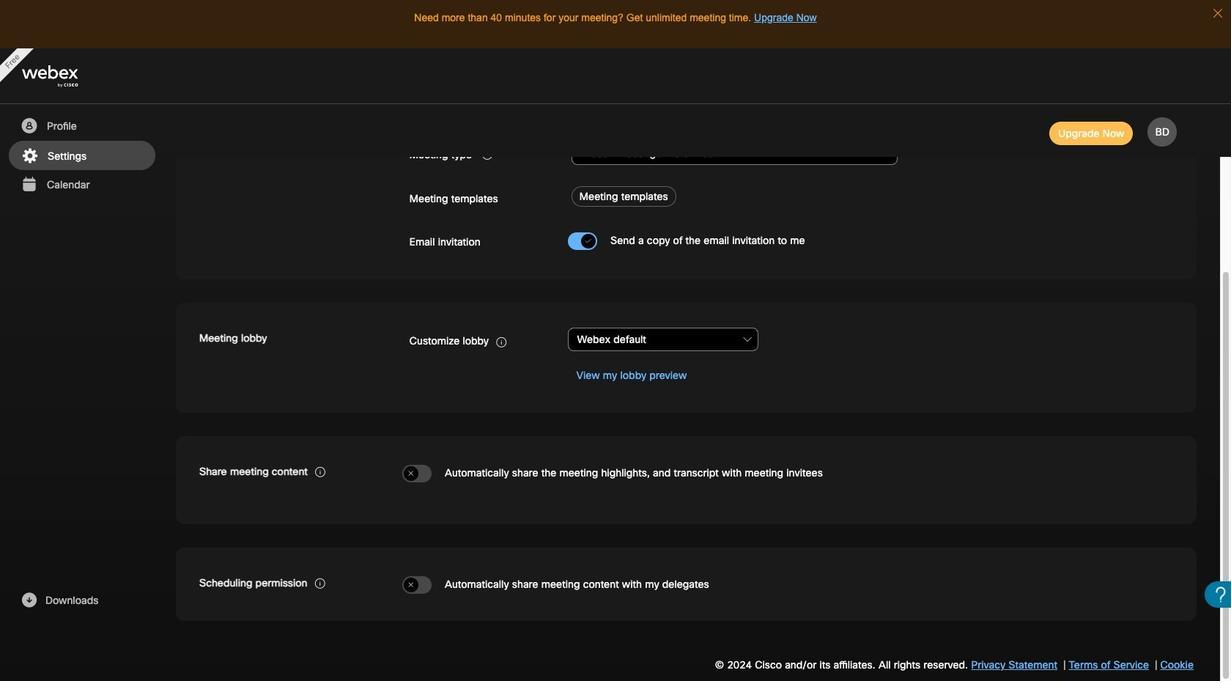 Task type: vqa. For each thing, say whether or not it's contained in the screenshot.
INVITEES "text box"
no



Task type: locate. For each thing, give the bounding box(es) containing it.
settings element
[[0, 12, 1232, 681]]

mds people circle_filled image
[[20, 117, 38, 135]]

mds cancel_bold image
[[407, 469, 415, 479], [407, 581, 415, 590]]

mds meetings_filled image
[[20, 176, 38, 194]]

2 mds cancel_bold image from the top
[[407, 581, 415, 590]]

0 vertical spatial mds cancel_bold image
[[407, 469, 415, 479]]

1 vertical spatial mds cancel_bold image
[[407, 581, 415, 590]]

banner
[[0, 48, 1232, 104]]

mds content download_filled image
[[20, 592, 38, 609]]



Task type: describe. For each thing, give the bounding box(es) containing it.
mds check_bold image
[[585, 237, 592, 246]]

1 mds cancel_bold image from the top
[[407, 469, 415, 479]]

cisco webex image
[[22, 66, 110, 88]]

mds settings_filled image
[[21, 147, 39, 165]]



